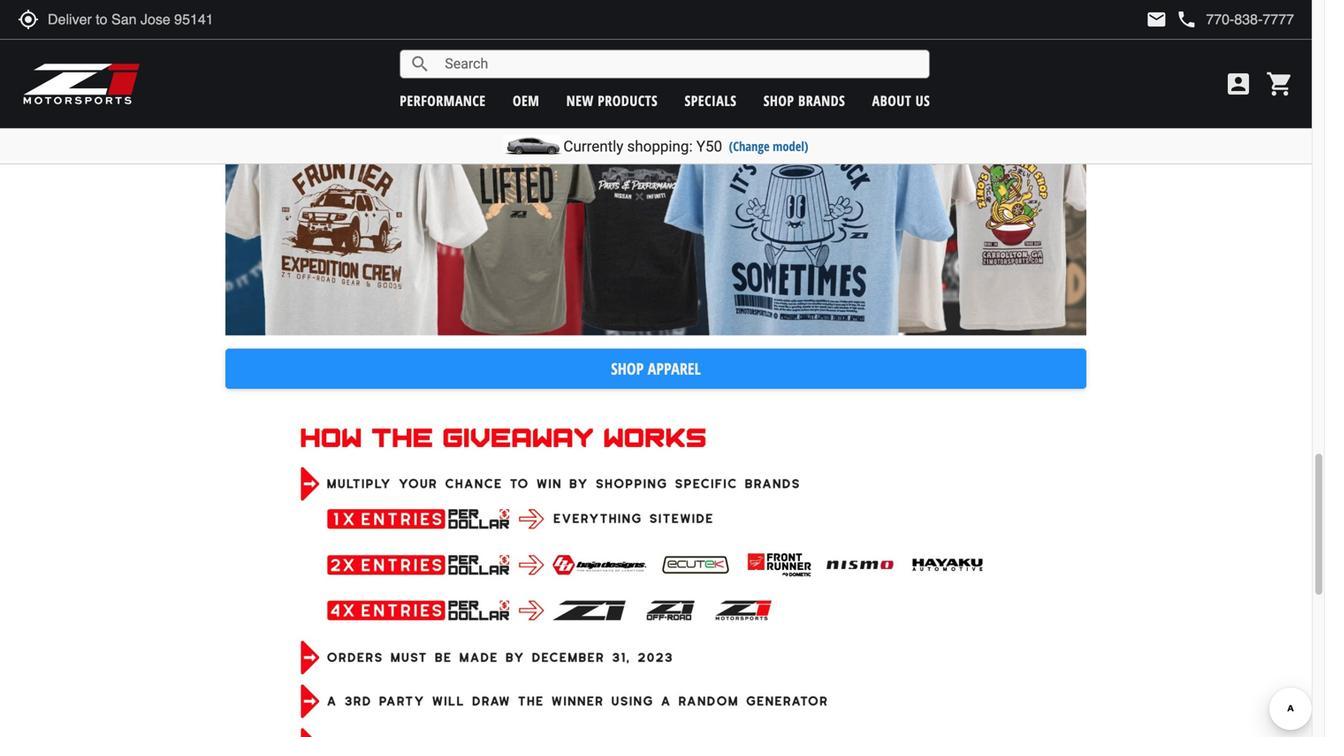 Task type: locate. For each thing, give the bounding box(es) containing it.
products
[[598, 91, 658, 110]]

mail
[[1146, 9, 1168, 30]]

shop down infiniti?
[[764, 91, 795, 110]]

infiniti?
[[737, 51, 818, 88]]

specials
[[685, 91, 737, 110]]

shopping:
[[627, 138, 693, 155]]

shop
[[611, 358, 644, 380]]

performance link
[[400, 91, 486, 110]]

oem
[[513, 91, 540, 110]]

specials link
[[685, 91, 737, 110]]

mail phone
[[1146, 9, 1198, 30]]

or
[[709, 51, 731, 88]]

don't have a nissan or infiniti? shop apparel and gear!
[[494, 51, 818, 110]]

shop apparel
[[611, 358, 701, 380]]

new
[[567, 91, 594, 110]]

us
[[916, 91, 930, 110]]

and
[[666, 93, 685, 110]]

shop right new on the left top
[[600, 93, 624, 110]]

shop inside don't have a nissan or infiniti? shop apparel and gear!
[[600, 93, 624, 110]]

mail link
[[1146, 9, 1168, 30]]

shopping_cart
[[1266, 70, 1295, 98]]

shop apparel link
[[225, 349, 1087, 389]]

0 horizontal spatial shop
[[600, 93, 624, 110]]

shop
[[764, 91, 795, 110], [600, 93, 624, 110]]

a
[[614, 51, 627, 88]]

account_box
[[1225, 70, 1253, 98]]

shop apparel button
[[225, 349, 1087, 389]]

Search search field
[[431, 50, 930, 78]]

phone link
[[1176, 9, 1295, 30]]

about us
[[872, 91, 930, 110]]

about us link
[[872, 91, 930, 110]]

nissan
[[633, 51, 702, 88]]

gear!
[[688, 93, 712, 110]]

currently
[[564, 138, 624, 155]]

y50
[[697, 138, 723, 155]]

phone
[[1176, 9, 1198, 30]]

shopping_cart link
[[1262, 70, 1295, 98]]



Task type: describe. For each thing, give the bounding box(es) containing it.
account_box link
[[1220, 70, 1257, 98]]

apparel
[[627, 93, 663, 110]]

z1 motorsports logo image
[[22, 62, 141, 106]]

apparel
[[648, 358, 701, 380]]

shop brands
[[764, 91, 846, 110]]

my_location
[[18, 9, 39, 30]]

about
[[872, 91, 912, 110]]

model)
[[773, 138, 809, 155]]

new products
[[567, 91, 658, 110]]

(change
[[729, 138, 770, 155]]

(change model) link
[[729, 138, 809, 155]]

currently shopping: y50 (change model)
[[564, 138, 809, 155]]

search
[[410, 53, 431, 75]]

oem link
[[513, 91, 540, 110]]

don't
[[494, 51, 551, 88]]

performance
[[400, 91, 486, 110]]

new products link
[[567, 91, 658, 110]]

brands
[[799, 91, 846, 110]]

shop brands link
[[764, 91, 846, 110]]

have
[[558, 51, 608, 88]]

1 horizontal spatial shop
[[764, 91, 795, 110]]



Task type: vqa. For each thing, say whether or not it's contained in the screenshot.
Y50
yes



